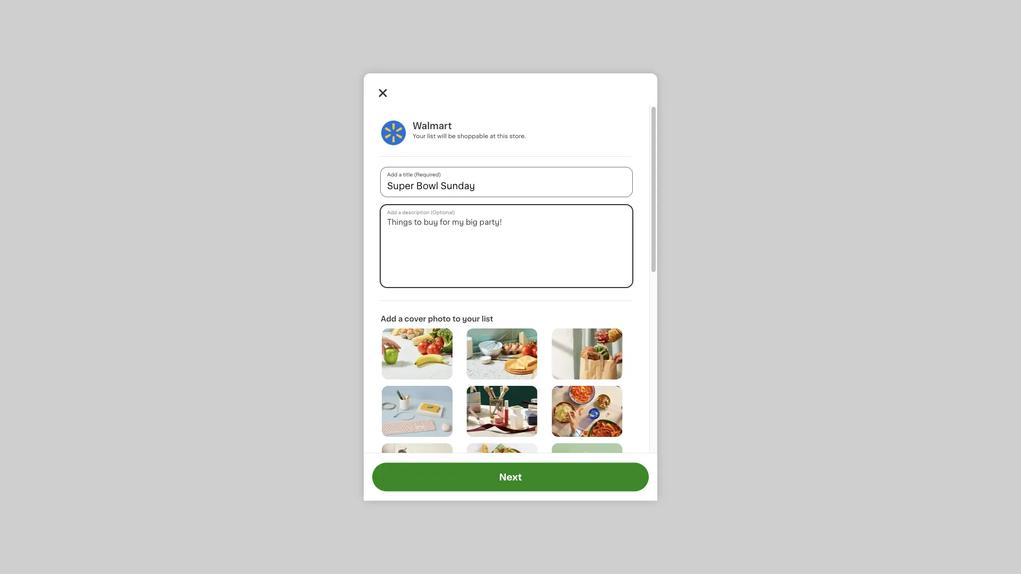 Task type: locate. For each thing, give the bounding box(es) containing it.
list right your
[[482, 315, 493, 323]]

list down walmart
[[427, 133, 436, 139]]

Add a title (Required) text field
[[381, 168, 632, 197]]

walmart
[[413, 122, 452, 131]]

your
[[462, 315, 480, 323]]

a keyboard, mouse, notebook, cup of pencils, wire cable. image
[[382, 386, 453, 437]]

shoppable
[[457, 133, 488, 139]]

list_add_items dialog
[[364, 73, 657, 574]]

walmart logo image
[[381, 120, 406, 146]]

list
[[427, 133, 436, 139], [482, 315, 493, 323]]

bowl of nachos covered in cheese. image
[[467, 443, 537, 494]]

a tabletop of makeup, skincare, and beauty products. image
[[467, 386, 537, 437]]

add a cover photo to your list
[[381, 315, 493, 323]]

a jar of flour, a stick of sliced butter, 3 granny smith apples, a carton of 7 eggs. image
[[382, 443, 453, 494]]

0 vertical spatial list
[[427, 133, 436, 139]]

0 horizontal spatial list
[[427, 133, 436, 139]]

1 horizontal spatial list
[[482, 315, 493, 323]]

cover
[[404, 315, 426, 323]]

walmart your list will be shoppable at this store.
[[413, 122, 526, 139]]



Task type: vqa. For each thing, say whether or not it's contained in the screenshot.
"Ounce"
no



Task type: describe. For each thing, give the bounding box(es) containing it.
Things to buy for my big party! text field
[[381, 205, 632, 287]]

1 vertical spatial list
[[482, 315, 493, 323]]

store.
[[509, 133, 526, 139]]

a person holding a tomato and a grocery bag with a baguette and vegetables. image
[[552, 329, 622, 380]]

next button
[[372, 463, 649, 492]]

a
[[398, 315, 403, 323]]

list inside walmart your list will be shoppable at this store.
[[427, 133, 436, 139]]

add
[[381, 315, 396, 323]]

next
[[499, 473, 522, 482]]

will
[[437, 133, 447, 139]]

photo
[[428, 315, 451, 323]]

to
[[453, 315, 460, 323]]

a table with people sitting around it with a bowl of potato chips, doritos, and cheetos. image
[[552, 386, 622, 437]]

a person touching an apple, a banana, a bunch of tomatoes, and an assortment of other vegetables on a counter. image
[[382, 329, 453, 380]]

two bags of chips open. image
[[552, 443, 622, 494]]

your
[[413, 133, 426, 139]]

at
[[490, 133, 496, 139]]

a small bottle of milk, a bowl and a whisk, a carton of 6 eggs, a bunch of tomatoes on the vine, sliced cheese, a head of lettuce, and a loaf of bread. image
[[467, 329, 537, 380]]

be
[[448, 133, 456, 139]]

this
[[497, 133, 508, 139]]



